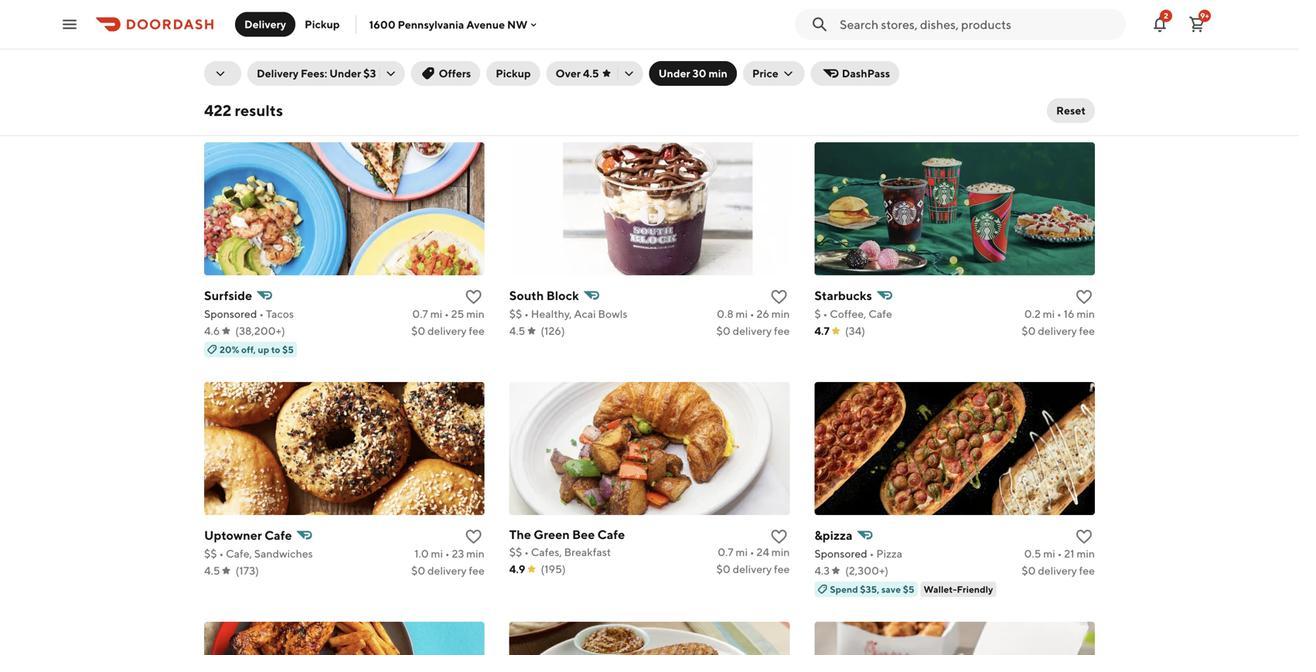 Task type: vqa. For each thing, say whether or not it's contained in the screenshot.
$9.40 ea Salmon Fillet (each) ($14.30/lb) ea
no



Task type: describe. For each thing, give the bounding box(es) containing it.
$​0 for south block
[[717, 324, 731, 337]]

2
[[1164, 11, 1169, 20]]

sponsored • tacos
[[204, 307, 294, 320]]

food
[[431, 27, 456, 39]]

(34)
[[845, 324, 865, 337]]

• left the 25
[[445, 307, 449, 320]]

9+
[[1201, 11, 1209, 20]]

1 horizontal spatial sandwiches
[[335, 27, 394, 39]]

click to add this store to your saved list image for south block
[[770, 288, 788, 306]]

under inside under 30 min button
[[659, 67, 690, 80]]

• left cafe,
[[219, 547, 224, 560]]

• left the 23
[[445, 547, 450, 560]]

over 4.5
[[556, 67, 599, 80]]

Store search: begin typing to search for stores available on DoorDash text field
[[840, 16, 1117, 33]]

$​0 delivery fee for &pizza
[[1022, 564, 1095, 577]]

fee down 0.7 mi • 24 min
[[774, 563, 790, 575]]

min for &pizza
[[1077, 547, 1095, 560]]

under 30 min button
[[649, 61, 737, 86]]

0.7 mi • 25 min
[[412, 307, 485, 320]]

422
[[204, 101, 232, 120]]

cafe,
[[226, 547, 252, 560]]

the
[[509, 527, 531, 542]]

wallet-friendly
[[924, 584, 993, 595]]

avenue
[[466, 18, 505, 31]]

price
[[752, 67, 779, 80]]

sponsored • pizza
[[815, 547, 903, 560]]

fast
[[408, 27, 429, 39]]

20%
[[220, 344, 239, 355]]

delivery for surfside
[[428, 324, 467, 337]]

• down "the" at the left of page
[[524, 546, 529, 558]]

tacos
[[266, 307, 294, 320]]

click to add this store to your saved list image for &pizza
[[1075, 528, 1094, 546]]

$​0 delivery fee for starbucks
[[1022, 324, 1095, 337]]

delivery for &pizza
[[1038, 564, 1077, 577]]

9+ button
[[1182, 9, 1213, 40]]

$​0 down 0.7 mi • 24 min
[[717, 563, 731, 575]]

0.2 mi • 16 min
[[1025, 307, 1095, 320]]

fee for uptowner cafe
[[469, 564, 485, 577]]

$​0 delivery fee for uptowner cafe
[[411, 564, 485, 577]]

friendly
[[957, 584, 993, 595]]

(173)
[[236, 564, 259, 577]]

dashpass button
[[811, 61, 900, 86]]

acclaimed link
[[266, 0, 325, 44]]

soup
[[843, 27, 868, 39]]

1 items, open order cart image
[[1188, 15, 1207, 34]]

$$ • cafe, sandwiches
[[204, 547, 313, 560]]

(195)
[[541, 563, 566, 575]]

trending
[[210, 27, 254, 39]]

spend $35, save $5
[[830, 584, 915, 595]]

mi for starbucks
[[1043, 307, 1055, 320]]

mi for surfside
[[430, 307, 442, 320]]

click to add this store to your saved list image for 24
[[770, 528, 788, 546]]

422 results
[[204, 101, 283, 120]]

fees:
[[301, 67, 327, 80]]

click to add this store to your saved list image for starbucks
[[1075, 288, 1094, 306]]

30
[[693, 67, 707, 80]]

$
[[815, 307, 821, 320]]

uptowner
[[204, 528, 262, 543]]

offers button
[[411, 61, 480, 86]]

thai
[[1027, 27, 1048, 39]]

delivery fees: under $3
[[257, 67, 376, 80]]

0.8
[[717, 307, 734, 320]]

mi left 24
[[736, 546, 748, 558]]

fee for &pizza
[[1079, 564, 1095, 577]]

20% off, up to $5
[[220, 344, 294, 355]]

up
[[258, 344, 269, 355]]

24
[[757, 546, 770, 558]]

(126)
[[541, 324, 565, 337]]

(2,300+)
[[845, 564, 889, 577]]

acai
[[574, 307, 596, 320]]

bee
[[572, 527, 595, 542]]

4.5 inside over 4.5 button
[[583, 67, 599, 80]]

$​0 delivery fee for south block
[[717, 324, 790, 337]]

$​0 for uptowner cafe
[[411, 564, 425, 577]]

$$ • cafes, breakfast
[[509, 546, 611, 558]]

block
[[547, 288, 579, 303]]

min inside button
[[709, 67, 728, 80]]

1 vertical spatial pickup button
[[487, 61, 540, 86]]

1600 pennsylvania avenue nw button
[[369, 18, 540, 31]]

acclaimed
[[269, 27, 322, 39]]

offers
[[439, 67, 471, 80]]

23
[[452, 547, 464, 560]]

4.5 for cafe
[[204, 564, 220, 577]]

cafe for $ • coffee, cafe
[[869, 307, 892, 320]]

1 under from the left
[[329, 67, 361, 80]]

• left 16 in the right of the page
[[1057, 307, 1062, 320]]

coffee,
[[830, 307, 867, 320]]

1 horizontal spatial $5
[[903, 584, 915, 595]]

$$ • healthy, acai bowls
[[509, 307, 628, 320]]

0 horizontal spatial cafe
[[265, 528, 292, 543]]

1600
[[369, 18, 396, 31]]

• left pizza
[[870, 547, 874, 560]]

21
[[1064, 547, 1075, 560]]

0.8 mi • 26 min
[[717, 307, 790, 320]]

surfside
[[204, 288, 252, 303]]

healthy
[[474, 27, 513, 39]]

25
[[451, 307, 464, 320]]

nw
[[507, 18, 528, 31]]

next button of carousel image
[[1088, 1, 1103, 16]]

south
[[509, 288, 544, 303]]

pennsylvania
[[398, 18, 464, 31]]

$$ for south block
[[509, 307, 522, 320]]

(38,200+)
[[235, 324, 285, 337]]

• left 21
[[1058, 547, 1062, 560]]

4.3
[[815, 564, 830, 577]]

• right $
[[823, 307, 828, 320]]

4.9
[[509, 563, 525, 575]]

16
[[1064, 307, 1075, 320]]



Task type: locate. For each thing, give the bounding box(es) containing it.
min right 26
[[772, 307, 790, 320]]

1 horizontal spatial 4.5
[[509, 324, 525, 337]]

$​0 delivery fee down 0.7 mi • 25 min
[[411, 324, 485, 337]]

1 vertical spatial 4.5
[[509, 324, 525, 337]]

results
[[235, 101, 283, 120]]

delivery for uptowner cafe
[[428, 564, 467, 577]]

fee down 0.7 mi • 25 min
[[469, 324, 485, 337]]

mi for south block
[[736, 307, 748, 320]]

$​0 down 0.2
[[1022, 324, 1036, 337]]

min for surfside
[[466, 307, 485, 320]]

pickup for top pickup 'button'
[[305, 18, 340, 31]]

the green bee cafe
[[509, 527, 625, 542]]

cafe up $$ • cafe, sandwiches
[[265, 528, 292, 543]]

min right the 25
[[466, 307, 485, 320]]

1 horizontal spatial click to add this store to your saved list image
[[770, 528, 788, 546]]

0 horizontal spatial sandwiches
[[254, 547, 313, 560]]

fee for south block
[[774, 324, 790, 337]]

mi for uptowner cafe
[[431, 547, 443, 560]]

cafe
[[869, 307, 892, 320], [598, 527, 625, 542], [265, 528, 292, 543]]

fee down 1.0 mi • 23 min in the left bottom of the page
[[469, 564, 485, 577]]

breakfast
[[953, 27, 1000, 39], [564, 546, 611, 558]]

pizza
[[876, 547, 903, 560]]

4.5 left (173)
[[204, 564, 220, 577]]

1 vertical spatial $5
[[903, 584, 915, 595]]

dashpass
[[842, 67, 890, 80]]

4.5 for block
[[509, 324, 525, 337]]

$35,
[[860, 584, 880, 595]]

0 horizontal spatial 4.5
[[204, 564, 220, 577]]

under 30 min
[[659, 67, 728, 80]]

0 vertical spatial click to add this store to your saved list image
[[465, 288, 483, 306]]

4.6
[[204, 324, 220, 337]]

0 vertical spatial breakfast
[[953, 27, 1000, 39]]

0 horizontal spatial breakfast
[[564, 546, 611, 558]]

1.0
[[415, 547, 429, 560]]

1 horizontal spatial breakfast
[[953, 27, 1000, 39]]

fast food
[[408, 27, 456, 39]]

$$ for uptowner cafe
[[204, 547, 217, 560]]

pickup
[[305, 18, 340, 31], [496, 67, 531, 80]]

$​0 down 0.8
[[717, 324, 731, 337]]

fee
[[469, 324, 485, 337], [774, 324, 790, 337], [1079, 324, 1095, 337], [774, 563, 790, 575], [469, 564, 485, 577], [1079, 564, 1095, 577]]

0.7 for 0.7 mi • 25 min
[[412, 307, 428, 320]]

over 4.5 button
[[546, 61, 643, 86]]

0 vertical spatial pickup button
[[296, 12, 349, 37]]

pickup down healthy
[[496, 67, 531, 80]]

4.5 right over
[[583, 67, 599, 80]]

min for uptowner cafe
[[466, 547, 485, 560]]

0 vertical spatial 0.7
[[412, 307, 428, 320]]

$​0 delivery fee down 0.5 mi • 21 min
[[1022, 564, 1095, 577]]

0.5
[[1024, 547, 1041, 560]]

delivery for delivery fees: under $3
[[257, 67, 299, 80]]

sponsored for surfside
[[204, 307, 257, 320]]

fee for surfside
[[469, 324, 485, 337]]

&pizza
[[815, 528, 853, 543]]

delivery
[[428, 324, 467, 337], [733, 324, 772, 337], [1038, 324, 1077, 337], [733, 563, 772, 575], [428, 564, 467, 577], [1038, 564, 1077, 577]]

under left '$3'
[[329, 67, 361, 80]]

min right 21
[[1077, 547, 1095, 560]]

mi right 0.5
[[1044, 547, 1056, 560]]

green
[[534, 527, 570, 542]]

0 vertical spatial 4.5
[[583, 67, 599, 80]]

delivery down 0.2 mi • 16 min
[[1038, 324, 1077, 337]]

0 vertical spatial sponsored
[[204, 307, 257, 320]]

mi right 0.8
[[736, 307, 748, 320]]

0.7 left 24
[[718, 546, 734, 558]]

0.7 mi • 24 min
[[718, 546, 790, 558]]

off,
[[241, 344, 256, 355]]

0 horizontal spatial $5
[[282, 344, 294, 355]]

$​0 for starbucks
[[1022, 324, 1036, 337]]

click to add this store to your saved list image up 0.7 mi • 25 min
[[465, 288, 483, 306]]

delivery inside button
[[244, 18, 286, 31]]

sponsored down surfside
[[204, 307, 257, 320]]

pickup up 'delivery fees: under $3'
[[305, 18, 340, 31]]

4.7
[[815, 324, 830, 337]]

fee for starbucks
[[1079, 324, 1095, 337]]

1.0 mi • 23 min
[[415, 547, 485, 560]]

0.5 mi • 21 min
[[1024, 547, 1095, 560]]

min for starbucks
[[1077, 307, 1095, 320]]

mi
[[430, 307, 442, 320], [736, 307, 748, 320], [1043, 307, 1055, 320], [736, 546, 748, 558], [431, 547, 443, 560], [1044, 547, 1056, 560]]

1 vertical spatial breakfast
[[564, 546, 611, 558]]

$5
[[282, 344, 294, 355], [903, 584, 915, 595]]

1 horizontal spatial pickup button
[[487, 61, 540, 86]]

1 vertical spatial sandwiches
[[254, 547, 313, 560]]

delivery down 0.7 mi • 25 min
[[428, 324, 467, 337]]

$​0 delivery fee down 1.0 mi • 23 min in the left bottom of the page
[[411, 564, 485, 577]]

4.5
[[583, 67, 599, 80], [509, 324, 525, 337], [204, 564, 220, 577]]

delivery down 0.5 mi • 21 min
[[1038, 564, 1077, 577]]

$​0 down 0.5
[[1022, 564, 1036, 577]]

delivery
[[244, 18, 286, 31], [257, 67, 299, 80]]

sandwiches down uptowner cafe
[[254, 547, 313, 560]]

south block
[[509, 288, 579, 303]]

wallet-
[[924, 584, 957, 595]]

over
[[556, 67, 581, 80]]

click to add this store to your saved list image
[[465, 288, 483, 306], [770, 528, 788, 546]]

0 vertical spatial $5
[[282, 344, 294, 355]]

2 horizontal spatial cafe
[[869, 307, 892, 320]]

$​0 down 0.7 mi • 25 min
[[411, 324, 425, 337]]

1 horizontal spatial cafe
[[598, 527, 625, 542]]

$$ down south
[[509, 307, 522, 320]]

• down south
[[524, 307, 529, 320]]

delivery down 0.8 mi • 26 min
[[733, 324, 772, 337]]

min right the 23
[[466, 547, 485, 560]]

$​0 delivery fee down 0.8 mi • 26 min
[[717, 324, 790, 337]]

$3
[[363, 67, 376, 80]]

1600 pennsylvania avenue nw
[[369, 18, 528, 31]]

click to add this store to your saved list image for 25
[[465, 288, 483, 306]]

reset button
[[1047, 98, 1095, 123]]

1 horizontal spatial 0.7
[[718, 546, 734, 558]]

pickup for the bottom pickup 'button'
[[496, 67, 531, 80]]

26
[[757, 307, 770, 320]]

$ • coffee, cafe
[[815, 307, 892, 320]]

2 under from the left
[[659, 67, 690, 80]]

delivery down 1.0 mi • 23 min in the left bottom of the page
[[428, 564, 467, 577]]

$$
[[509, 307, 522, 320], [509, 546, 522, 558], [204, 547, 217, 560]]

delivery for south block
[[733, 324, 772, 337]]

click to add this store to your saved list image up 1.0 mi • 23 min in the left bottom of the page
[[465, 528, 483, 546]]

$​0 delivery fee down 0.2 mi • 16 min
[[1022, 324, 1095, 337]]

breakfast down bee
[[564, 546, 611, 558]]

0 horizontal spatial under
[[329, 67, 361, 80]]

0.7
[[412, 307, 428, 320], [718, 546, 734, 558]]

trending link
[[206, 0, 258, 44]]

0 horizontal spatial 0.7
[[412, 307, 428, 320]]

• left 26
[[750, 307, 755, 320]]

save
[[882, 584, 901, 595]]

$​0 delivery fee down 0.7 mi • 24 min
[[717, 563, 790, 575]]

cafes,
[[531, 546, 562, 558]]

click to add this store to your saved list image right 24
[[770, 528, 788, 546]]

1 horizontal spatial under
[[659, 67, 690, 80]]

1 horizontal spatial pickup
[[496, 67, 531, 80]]

min for south block
[[772, 307, 790, 320]]

mi for &pizza
[[1044, 547, 1056, 560]]

$5 right save
[[903, 584, 915, 595]]

sponsored for &pizza
[[815, 547, 868, 560]]

0 vertical spatial pickup
[[305, 18, 340, 31]]

mi right 0.2
[[1043, 307, 1055, 320]]

cafe right bee
[[598, 527, 625, 542]]

delivery for delivery
[[244, 18, 286, 31]]

breakfast left thai
[[953, 27, 1000, 39]]

fee down 0.5 mi • 21 min
[[1079, 564, 1095, 577]]

price button
[[743, 61, 805, 86]]

0 horizontal spatial pickup button
[[296, 12, 349, 37]]

• left 24
[[750, 546, 755, 558]]

mexican
[[774, 27, 816, 39]]

1 vertical spatial sponsored
[[815, 547, 868, 560]]

cafe for the green bee cafe
[[598, 527, 625, 542]]

0.7 for 0.7 mi • 24 min
[[718, 546, 734, 558]]

$​0 delivery fee for surfside
[[411, 324, 485, 337]]

coffee
[[899, 27, 933, 39]]

1 vertical spatial 0.7
[[718, 546, 734, 558]]

open menu image
[[60, 15, 79, 34]]

min right 30
[[709, 67, 728, 80]]

2 horizontal spatial 4.5
[[583, 67, 599, 80]]

0.7 left the 25
[[412, 307, 428, 320]]

sponsored
[[204, 307, 257, 320], [815, 547, 868, 560]]

delivery down 0.7 mi • 24 min
[[733, 563, 772, 575]]

starbucks
[[815, 288, 872, 303]]

sponsored down &pizza
[[815, 547, 868, 560]]

1 horizontal spatial sponsored
[[815, 547, 868, 560]]

min right 16 in the right of the page
[[1077, 307, 1095, 320]]

1 vertical spatial click to add this store to your saved list image
[[770, 528, 788, 546]]

$​0 down 1.0
[[411, 564, 425, 577]]

0 horizontal spatial pickup
[[305, 18, 340, 31]]

spend
[[830, 584, 858, 595]]

click to add this store to your saved list image for uptowner cafe
[[465, 528, 483, 546]]

mi left the 25
[[430, 307, 442, 320]]

min right 24
[[772, 546, 790, 558]]

click to add this store to your saved list image up 0.2 mi • 16 min
[[1075, 288, 1094, 306]]

uptowner cafe
[[204, 528, 292, 543]]

mi right 1.0
[[431, 547, 443, 560]]

0.2
[[1025, 307, 1041, 320]]

healthy,
[[531, 307, 572, 320]]

bowls
[[598, 307, 628, 320]]

fee down 0.2 mi • 16 min
[[1079, 324, 1095, 337]]

0 vertical spatial sandwiches
[[335, 27, 394, 39]]

under left 30
[[659, 67, 690, 80]]

$$ left cafe,
[[204, 547, 217, 560]]

sandwiches up '$3'
[[335, 27, 394, 39]]

$​0 delivery fee
[[411, 324, 485, 337], [717, 324, 790, 337], [1022, 324, 1095, 337], [717, 563, 790, 575], [411, 564, 485, 577], [1022, 564, 1095, 577]]

pickup button up 'delivery fees: under $3'
[[296, 12, 349, 37]]

• up (38,200+) in the left of the page
[[259, 307, 264, 320]]

to
[[271, 344, 280, 355]]

1 vertical spatial pickup
[[496, 67, 531, 80]]

fee down 0.8 mi • 26 min
[[774, 324, 790, 337]]

cafe right coffee,
[[869, 307, 892, 320]]

delivery for starbucks
[[1038, 324, 1077, 337]]

$​0 for &pizza
[[1022, 564, 1036, 577]]

2 vertical spatial 4.5
[[204, 564, 220, 577]]

delivery button
[[235, 12, 296, 37]]

0 horizontal spatial click to add this store to your saved list image
[[465, 288, 483, 306]]

notification bell image
[[1151, 15, 1169, 34]]

click to add this store to your saved list image up 0.8 mi • 26 min
[[770, 288, 788, 306]]

$5 right to
[[282, 344, 294, 355]]

4.5 left (126)
[[509, 324, 525, 337]]

smoothie
[[1074, 27, 1122, 39]]

click to add this store to your saved list image
[[770, 288, 788, 306], [1075, 288, 1094, 306], [465, 528, 483, 546], [1075, 528, 1094, 546]]

$​0 for surfside
[[411, 324, 425, 337]]

0 horizontal spatial sponsored
[[204, 307, 257, 320]]

1 vertical spatial delivery
[[257, 67, 299, 80]]

$$ up 4.9
[[509, 546, 522, 558]]

pickup button down healthy
[[487, 61, 540, 86]]

click to add this store to your saved list image up 0.5 mi • 21 min
[[1075, 528, 1094, 546]]

pickup button
[[296, 12, 349, 37], [487, 61, 540, 86]]

min
[[709, 67, 728, 80], [466, 307, 485, 320], [772, 307, 790, 320], [1077, 307, 1095, 320], [772, 546, 790, 558], [466, 547, 485, 560], [1077, 547, 1095, 560]]

reset
[[1057, 104, 1086, 117]]

0 vertical spatial delivery
[[244, 18, 286, 31]]

sandwiches
[[335, 27, 394, 39], [254, 547, 313, 560]]



